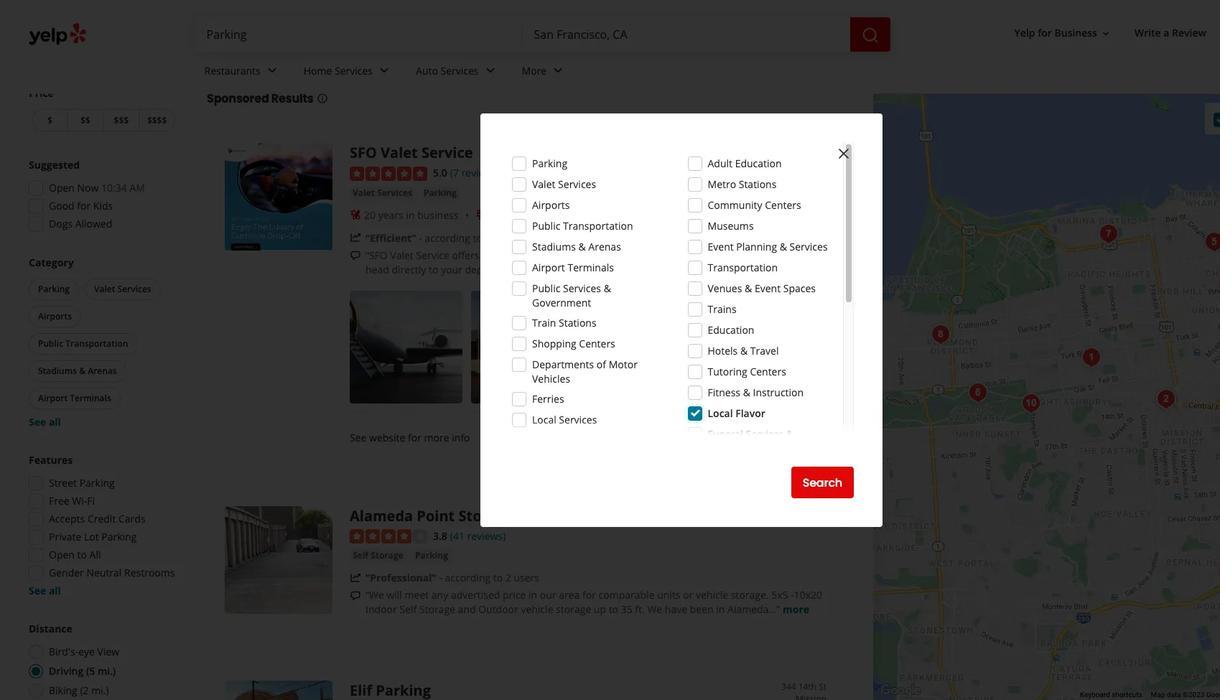 Task type: locate. For each thing, give the bounding box(es) containing it.
music concourse parking image
[[964, 379, 993, 407]]

valet services inside search dialog
[[532, 177, 596, 191]]

0 vertical spatial see all button
[[29, 415, 61, 429]]

train stations
[[532, 316, 597, 330]]

airports
[[532, 198, 570, 212], [38, 310, 72, 323]]

0 vertical spatial -
[[419, 231, 422, 245]]

education up the hotels
[[708, 323, 755, 337]]

in left online,
[[754, 248, 763, 262]]

open for open now 10:34 am
[[49, 181, 75, 195]]

user actions element
[[1003, 20, 1220, 49]]

see inside see portfolio link
[[740, 340, 757, 354]]

valet services up family-owned & operated
[[532, 177, 596, 191]]

(2
[[80, 684, 89, 697]]

services inside funeral services & cemeteries
[[746, 427, 784, 441]]

16 trending v2 image down self storage link at the bottom of page
[[350, 573, 361, 584]]

stadiums & arenas inside button
[[38, 365, 117, 377]]

1 all from the top
[[49, 415, 61, 429]]

1 vertical spatial 16 speech v2 image
[[350, 591, 361, 602]]

hotels & travel
[[708, 344, 779, 358]]

see website for more info
[[350, 431, 470, 444]]

have
[[665, 603, 687, 617]]

0 horizontal spatial sfo
[[350, 143, 377, 162]]

to inside "sfo valet service offers curbside valet parking at sfo international airport. check-in online, then head directly to your departing terminal. an sfo valet service representative will…"
[[429, 263, 438, 276]]

$$
[[81, 114, 90, 126]]

24 chevron down v2 image inside the 'home services' link
[[376, 62, 393, 79]]

0 vertical spatial public transportation
[[532, 219, 633, 233]]

self down meet
[[400, 603, 417, 617]]

valet inside search dialog
[[532, 177, 556, 191]]

2 vertical spatial parking button
[[412, 549, 451, 563]]

parking link down the 5.0
[[421, 186, 460, 200]]

for up up
[[583, 589, 596, 602]]

valet services button down 5 star rating 'image'
[[350, 186, 415, 200]]

public down airports button
[[38, 338, 63, 350]]

service for "sfo valet service offers curbside valet parking at sfo international airport. check-in online, then head directly to your departing terminal. an sfo valet service representative will…"
[[416, 248, 450, 262]]

valet up public transportation button
[[94, 283, 115, 295]]

centers down travel
[[750, 365, 786, 379]]

valet down at
[[594, 263, 618, 276]]

24 chevron down v2 image right 10
[[263, 62, 281, 79]]

transportation up at
[[563, 219, 633, 233]]

parking button down 3.8
[[412, 549, 451, 563]]

stations for metro stations
[[739, 177, 777, 191]]

1 vertical spatial 16 trending v2 image
[[350, 573, 361, 584]]

2 vertical spatial centers
[[750, 365, 786, 379]]

0 vertical spatial service
[[422, 143, 473, 162]]

$$$$
[[147, 114, 167, 126]]

1 horizontal spatial airport terminals
[[532, 261, 614, 274]]

see all down gender
[[29, 584, 61, 598]]

public up valet
[[532, 219, 561, 233]]

auto services link
[[404, 52, 510, 93]]

google image
[[877, 682, 924, 700]]

"professional"
[[366, 571, 437, 585]]

see all button for category
[[29, 415, 61, 429]]

2 see all button from the top
[[29, 584, 61, 598]]

16 speech v2 image left "sfo
[[350, 250, 361, 262]]

stations up shopping centers
[[559, 316, 597, 330]]

check-
[[722, 248, 754, 262]]

international
[[621, 248, 682, 262]]

mi.)
[[98, 664, 116, 678], [91, 684, 109, 697]]

1 open from the top
[[49, 181, 75, 195]]

airport terminals up public services & government
[[532, 261, 614, 274]]

- for "professional"
[[439, 571, 442, 585]]

parking link
[[421, 186, 460, 200], [412, 549, 451, 563]]

distance
[[29, 622, 72, 636]]

1 horizontal spatial view
[[737, 429, 764, 445]]

more link
[[756, 263, 783, 276], [783, 603, 810, 617]]

airports inside search dialog
[[532, 198, 570, 212]]

1 vertical spatial parking button
[[29, 279, 79, 300]]

airports right family-
[[532, 198, 570, 212]]

search image
[[862, 26, 879, 44]]

parking inside search dialog
[[532, 157, 568, 170]]

reviews)
[[462, 166, 500, 180], [467, 529, 506, 543]]

24 chevron down v2 image left auto
[[376, 62, 393, 79]]

parking button for sfo valet service
[[421, 186, 460, 200]]

keyboard shortcuts button
[[1080, 690, 1143, 700]]

10x20
[[794, 589, 822, 602]]

arenas inside search dialog
[[589, 240, 621, 254]]

to inside 'group'
[[77, 548, 87, 562]]

0 vertical spatial airport terminals
[[532, 261, 614, 274]]

sfo right at
[[600, 248, 618, 262]]

for inside "we will meet any advertised price in our area for comparable units or vehicle storage. 5x5 -10x20 indoor self storage and outdoor vehicle storage up to 35 ft. we have been in alameda…"
[[583, 589, 596, 602]]

2 horizontal spatial transportation
[[708, 261, 778, 274]]

sponsored results
[[207, 91, 314, 107]]

0 vertical spatial airport
[[532, 261, 565, 274]]

0 vertical spatial 16 info v2 image
[[833, 59, 845, 71]]

see portfolio
[[740, 340, 800, 354]]

1 vertical spatial group
[[26, 256, 178, 430]]

& down "sfo valet service offers curbside valet parking at sfo international airport. check-in online, then head directly to your departing terminal. an sfo valet service representative will…"
[[604, 282, 611, 295]]

local services
[[532, 413, 597, 427]]

owned
[[524, 208, 556, 222]]

1 vertical spatial more link
[[783, 603, 810, 617]]

3.8 star rating image
[[350, 530, 427, 544]]

0 horizontal spatial self
[[353, 550, 369, 562]]

according for "professional"
[[445, 571, 491, 585]]

1 24 chevron down v2 image from the left
[[263, 62, 281, 79]]

terminals
[[568, 261, 614, 274], [70, 392, 111, 404]]

reviews) for sfo valet service
[[462, 166, 500, 180]]

0 horizontal spatial 16 info v2 image
[[316, 93, 328, 104]]

public inside button
[[38, 338, 63, 350]]

airports inside button
[[38, 310, 72, 323]]

& left travel
[[741, 344, 748, 358]]

$$ button
[[67, 109, 103, 131]]

0 horizontal spatial arenas
[[88, 365, 117, 377]]

reviews) right (41
[[467, 529, 506, 543]]

2 see all from the top
[[29, 584, 61, 598]]

see up tutoring centers
[[740, 340, 757, 354]]

point
[[417, 506, 455, 526]]

0 horizontal spatial 24 chevron down v2 image
[[263, 62, 281, 79]]

good for kids
[[49, 199, 113, 213]]

according
[[425, 231, 470, 245], [445, 571, 491, 585]]

terminal.
[[513, 263, 555, 276]]

lombard street garage image
[[1095, 220, 1123, 249]]

valet services for valet services "button" within 'group'
[[94, 283, 151, 295]]

16 family owned v2 image
[[476, 209, 488, 221]]

storage down the 3.8 star rating image
[[371, 550, 404, 562]]

adult
[[708, 157, 733, 170]]

services inside 'group'
[[117, 283, 151, 295]]

1 vertical spatial -
[[439, 571, 442, 585]]

1 vertical spatial event
[[755, 282, 781, 295]]

centers up event planning & services
[[765, 198, 801, 212]]

2 all from the top
[[49, 584, 61, 598]]

all down gender
[[49, 584, 61, 598]]

open to all
[[49, 548, 101, 562]]

reviews) for alameda point storage
[[467, 529, 506, 543]]

0 vertical spatial stadiums
[[532, 240, 576, 254]]

vehicles
[[532, 372, 570, 386]]

2 vertical spatial public
[[38, 338, 63, 350]]

event left the spaces
[[755, 282, 781, 295]]

view right eye
[[97, 645, 119, 659]]

more down 10x20
[[783, 603, 810, 617]]

mi.) right (2
[[91, 684, 109, 697]]

- right 5x5
[[791, 589, 794, 602]]

price
[[503, 589, 526, 602]]

1 vertical spatial public transportation
[[38, 338, 128, 350]]

0 horizontal spatial -
[[419, 231, 422, 245]]

0 vertical spatial self
[[353, 550, 369, 562]]

& inside public services & government
[[604, 282, 611, 295]]

16 speech v2 image
[[350, 250, 361, 262], [350, 591, 361, 602]]

accepts
[[49, 512, 85, 526]]

public transportation inside search dialog
[[532, 219, 633, 233]]

venues & event spaces
[[708, 282, 816, 295]]

free wi-fi
[[49, 494, 95, 508]]

stadiums up an
[[532, 240, 576, 254]]

2 horizontal spatial storage
[[459, 506, 513, 526]]

0 horizontal spatial local
[[532, 413, 556, 427]]

1 horizontal spatial airports
[[532, 198, 570, 212]]

1 vertical spatial valet services button
[[85, 279, 161, 300]]

0 horizontal spatial valet services
[[94, 283, 151, 295]]

1 horizontal spatial terminals
[[568, 261, 614, 274]]

see all for category
[[29, 415, 61, 429]]

24 chevron down v2 image right auto services
[[482, 62, 499, 79]]

venues
[[708, 282, 742, 295]]

valet up the directly
[[390, 248, 414, 262]]

san
[[419, 51, 452, 75]]

see all for features
[[29, 584, 61, 598]]

good
[[49, 199, 74, 213]]

open up good
[[49, 181, 75, 195]]

1 vertical spatial centers
[[579, 337, 615, 351]]

service for sfo valet service
[[422, 143, 473, 162]]

kids
[[93, 199, 113, 213]]

public transportation inside button
[[38, 338, 128, 350]]

adult education
[[708, 157, 782, 170]]

see all button
[[29, 415, 61, 429], [29, 584, 61, 598]]

0 horizontal spatial airport
[[38, 392, 68, 404]]

see all button down the "airport terminals" button at the bottom left
[[29, 415, 61, 429]]

motor
[[609, 358, 638, 371]]

0 horizontal spatial terminals
[[70, 392, 111, 404]]

group
[[24, 158, 178, 236], [26, 256, 178, 430], [24, 453, 178, 598]]

1 vertical spatial transportation
[[708, 261, 778, 274]]

museums
[[708, 219, 754, 233]]

1 vertical spatial according
[[445, 571, 491, 585]]

airport terminals inside search dialog
[[532, 261, 614, 274]]

website
[[369, 431, 405, 444]]

government
[[532, 296, 591, 310]]

for inside button
[[1038, 26, 1052, 40]]

16 chevron down v2 image
[[1100, 28, 1112, 39]]

public inside public services & government
[[532, 282, 561, 295]]

centers for community centers
[[765, 198, 801, 212]]

1 horizontal spatial valet services button
[[350, 186, 415, 200]]

private
[[49, 530, 81, 544]]

24 chevron down v2 image for auto services
[[482, 62, 499, 79]]

in right been
[[716, 603, 725, 617]]

see all button down gender
[[29, 584, 61, 598]]

24 chevron down v2 image for more
[[550, 62, 567, 79]]

1 horizontal spatial valet services
[[353, 187, 412, 199]]

2 vertical spatial service
[[620, 263, 653, 276]]

for right yelp
[[1038, 26, 1052, 40]]

see all down the "airport terminals" button at the bottom left
[[29, 415, 61, 429]]

airport up public services & government
[[532, 261, 565, 274]]

24 chevron down v2 image inside more link
[[550, 62, 567, 79]]

storage down any
[[419, 603, 455, 617]]

parking link for point
[[412, 549, 451, 563]]

0 vertical spatial mi.)
[[98, 664, 116, 678]]

elif parking image
[[1152, 385, 1181, 414]]

2 24 chevron down v2 image from the left
[[550, 62, 567, 79]]

more
[[756, 263, 783, 276], [424, 431, 449, 444], [783, 603, 810, 617]]

stadiums up the "airport terminals" button at the bottom left
[[38, 365, 77, 377]]

stadiums & arenas up an
[[532, 240, 621, 254]]

airport inside the "airport terminals" button
[[38, 392, 68, 404]]

public up government
[[532, 282, 561, 295]]

alameda point storage
[[350, 506, 513, 526]]

1 16 trending v2 image from the top
[[350, 232, 361, 244]]

16 trending v2 image
[[350, 232, 361, 244], [350, 573, 361, 584]]

1 vertical spatial airports
[[38, 310, 72, 323]]

0 horizontal spatial event
[[708, 240, 734, 254]]

alameda point storage link
[[350, 506, 513, 526]]

more link for sfo valet service
[[756, 263, 783, 276]]

search dialog
[[0, 0, 1220, 700]]

1 vertical spatial airport terminals
[[38, 392, 111, 404]]

california
[[547, 51, 632, 75]]

local down ferries
[[532, 413, 556, 427]]

16 speech v2 image left ""we"
[[350, 591, 361, 602]]

airport down stadiums & arenas button at the left bottom of page
[[38, 392, 68, 404]]

event down museums
[[708, 240, 734, 254]]

to left your
[[429, 263, 438, 276]]

driving
[[49, 664, 84, 678]]

parking button
[[421, 186, 460, 200], [29, 279, 79, 300], [412, 549, 451, 563]]

services inside public services & government
[[563, 282, 601, 295]]

more link down 10x20
[[783, 603, 810, 617]]

reviews) right (7
[[462, 166, 500, 180]]

1 vertical spatial service
[[416, 248, 450, 262]]

centers up of
[[579, 337, 615, 351]]

1 horizontal spatial stadiums & arenas
[[532, 240, 621, 254]]

storage.
[[731, 589, 769, 602]]

all for features
[[49, 584, 61, 598]]

directly
[[392, 263, 426, 276]]

1 horizontal spatial 16 info v2 image
[[833, 59, 845, 71]]

more link down online,
[[756, 263, 783, 276]]

1 horizontal spatial sfo
[[573, 263, 592, 276]]

1 horizontal spatial stations
[[739, 177, 777, 191]]

airport inside search dialog
[[532, 261, 565, 274]]

open down private
[[49, 548, 75, 562]]

2 horizontal spatial valet services
[[532, 177, 596, 191]]

& down instruction
[[787, 427, 794, 441]]

0 vertical spatial terminals
[[568, 261, 614, 274]]

for right website
[[408, 431, 422, 444]]

valet up the owned
[[532, 177, 556, 191]]

close image
[[835, 145, 853, 162]]

terminals down stadiums & arenas button at the left bottom of page
[[70, 392, 111, 404]]

local down fitness
[[708, 407, 733, 420]]

mi.) for biking (2 mi.)
[[91, 684, 109, 697]]

(7 reviews) link
[[450, 164, 500, 180]]

more down online,
[[756, 263, 783, 276]]

- for "efficient"
[[419, 231, 422, 245]]

1 vertical spatial see all button
[[29, 584, 61, 598]]

public transportation up at
[[532, 219, 633, 233]]

1 horizontal spatial arenas
[[589, 240, 621, 254]]

1 horizontal spatial local
[[708, 407, 733, 420]]

1 vertical spatial self
[[400, 603, 417, 617]]

1 horizontal spatial stadiums
[[532, 240, 576, 254]]

all down the "airport terminals" button at the bottom left
[[49, 415, 61, 429]]

family-
[[491, 208, 524, 222]]

1 vertical spatial airport
[[38, 392, 68, 404]]

2 24 chevron down v2 image from the left
[[482, 62, 499, 79]]

parking link down 3.8
[[412, 549, 451, 563]]

according down business
[[425, 231, 470, 245]]

16 info v2 image
[[833, 59, 845, 71], [316, 93, 328, 104]]

allowed
[[75, 217, 112, 231]]

mi.) right (5
[[98, 664, 116, 678]]

service up 5.0 link
[[422, 143, 473, 162]]

1 vertical spatial stations
[[559, 316, 597, 330]]

0 vertical spatial centers
[[765, 198, 801, 212]]

1 vertical spatial open
[[49, 548, 75, 562]]

event planning & services
[[708, 240, 828, 254]]

am
[[130, 181, 145, 195]]

1 vertical spatial education
[[708, 323, 755, 337]]

education up the metro stations
[[735, 157, 782, 170]]

1 vertical spatial vehicle
[[521, 603, 553, 617]]

1
[[485, 231, 491, 245]]

0 vertical spatial public
[[532, 219, 561, 233]]

1 vertical spatial see all
[[29, 584, 61, 598]]

24 chevron down v2 image right more
[[550, 62, 567, 79]]

24 chevron down v2 image inside auto services link
[[482, 62, 499, 79]]

terminals up public services & government
[[568, 261, 614, 274]]

0 vertical spatial view
[[737, 429, 764, 445]]

option group
[[24, 622, 178, 700]]

1 see all from the top
[[29, 415, 61, 429]]

1 vertical spatial arenas
[[88, 365, 117, 377]]

parking link for valet
[[421, 186, 460, 200]]

see all
[[29, 415, 61, 429], [29, 584, 61, 598]]

2 vertical spatial group
[[24, 453, 178, 598]]

portfolio
[[760, 340, 800, 354]]

- up any
[[439, 571, 442, 585]]

24 chevron down v2 image inside restaurants link
[[263, 62, 281, 79]]

elif parking image
[[1152, 385, 1181, 414]]

valet services
[[532, 177, 596, 191], [353, 187, 412, 199], [94, 283, 151, 295]]

0 vertical spatial according
[[425, 231, 470, 245]]

suggested
[[29, 158, 80, 172]]

top
[[207, 51, 239, 75]]

None search field
[[195, 17, 893, 52]]

24 chevron down v2 image
[[263, 62, 281, 79], [482, 62, 499, 79]]

0 horizontal spatial airports
[[38, 310, 72, 323]]

valet services inside 'group'
[[94, 283, 151, 295]]

in left our
[[529, 589, 537, 602]]

service down "efficient" - according to 1 user
[[416, 248, 450, 262]]

terminals inside button
[[70, 392, 111, 404]]

service down international
[[620, 263, 653, 276]]

sfo down at
[[573, 263, 592, 276]]

transportation up stadiums & arenas button at the left bottom of page
[[66, 338, 128, 350]]

1 16 speech v2 image from the top
[[350, 250, 361, 262]]

1 vertical spatial mi.)
[[91, 684, 109, 697]]

0 horizontal spatial stadiums & arenas
[[38, 365, 117, 377]]

then
[[799, 248, 821, 262]]

1 vertical spatial storage
[[371, 550, 404, 562]]

0 vertical spatial more
[[756, 263, 783, 276]]

business categories element
[[193, 52, 1220, 93]]

parking button for alameda point storage
[[412, 549, 451, 563]]

1 horizontal spatial public transportation
[[532, 219, 633, 233]]

category
[[29, 256, 74, 269]]

ferries
[[532, 392, 564, 406]]

sfo up 5 star rating 'image'
[[350, 143, 377, 162]]

1 see all button from the top
[[29, 415, 61, 429]]

0 vertical spatial vehicle
[[696, 589, 728, 602]]

2 16 speech v2 image from the top
[[350, 591, 361, 602]]

view website
[[737, 429, 813, 445]]

vehicle up been
[[696, 589, 728, 602]]

valet services down 5 star rating 'image'
[[353, 187, 412, 199]]

& right the planning
[[780, 240, 787, 254]]

0 horizontal spatial stations
[[559, 316, 597, 330]]

-
[[419, 231, 422, 245], [439, 571, 442, 585], [791, 589, 794, 602]]

write a review link
[[1129, 20, 1212, 46]]

vehicle down our
[[521, 603, 553, 617]]

24 chevron down v2 image
[[376, 62, 393, 79], [550, 62, 567, 79]]

centers for shopping centers
[[579, 337, 615, 351]]

st
[[819, 681, 827, 693]]

1 vertical spatial stadiums
[[38, 365, 77, 377]]

0 horizontal spatial valet services button
[[85, 279, 161, 300]]

16 trending v2 image for "efficient"
[[350, 232, 361, 244]]

1 vertical spatial terminals
[[70, 392, 111, 404]]

2 16 trending v2 image from the top
[[350, 573, 361, 584]]

2 vertical spatial -
[[791, 589, 794, 602]]

2 open from the top
[[49, 548, 75, 562]]

1 vertical spatial all
[[49, 584, 61, 598]]

1 horizontal spatial 24 chevron down v2 image
[[482, 62, 499, 79]]

16 speech v2 image for sfo valet service
[[350, 250, 361, 262]]

& down public transportation button
[[79, 365, 86, 377]]

0 vertical spatial stations
[[739, 177, 777, 191]]

self storage button
[[350, 549, 407, 563]]

near
[[374, 51, 415, 75]]

price group
[[29, 86, 178, 134]]

0 vertical spatial group
[[24, 158, 178, 236]]

1 horizontal spatial self
[[400, 603, 417, 617]]

0 vertical spatial all
[[49, 415, 61, 429]]

will…"
[[727, 263, 754, 276]]

2
[[506, 571, 511, 585]]

parking button down the 5.0
[[421, 186, 460, 200]]

1 24 chevron down v2 image from the left
[[376, 62, 393, 79]]

1 vertical spatial stadiums & arenas
[[38, 365, 117, 377]]

geary mall garage image
[[927, 320, 955, 349]]

"efficient"
[[366, 231, 416, 245]]

see left website
[[350, 431, 367, 444]]

offers
[[452, 248, 480, 262]]



Task type: describe. For each thing, give the bounding box(es) containing it.
according for "efficient"
[[425, 231, 470, 245]]

5x5
[[772, 589, 788, 602]]

now
[[77, 181, 99, 195]]

an
[[558, 263, 570, 276]]

departments
[[532, 358, 594, 371]]

in inside "sfo valet service offers curbside valet parking at sfo international airport. check-in online, then head directly to your departing terminal. an sfo valet service representative will…"
[[754, 248, 763, 262]]

terminals inside search dialog
[[568, 261, 614, 274]]

for inside 'group'
[[77, 199, 91, 213]]

gender
[[49, 566, 84, 580]]

outdoor
[[478, 603, 518, 617]]

3.8 link
[[433, 528, 447, 544]]

street
[[49, 476, 77, 490]]

spaces
[[783, 282, 816, 295]]

will
[[387, 589, 402, 602]]

sfo valet service
[[350, 143, 473, 162]]

stadiums inside button
[[38, 365, 77, 377]]

group containing category
[[26, 256, 178, 430]]

1 horizontal spatial event
[[755, 282, 781, 295]]

valet inside 'group'
[[94, 283, 115, 295]]

16 years in business v2 image
[[350, 209, 361, 221]]

valet up 20
[[353, 187, 375, 199]]

a
[[1164, 26, 1170, 40]]

"professional" - according to 2 users
[[366, 571, 539, 585]]

24 chevron down v2 image for home services
[[376, 62, 393, 79]]

auto
[[416, 64, 438, 77]]

& left at
[[579, 240, 586, 254]]

area
[[559, 589, 580, 602]]

view website link
[[724, 421, 827, 453]]

24 chevron down v2 image for restaurants
[[263, 62, 281, 79]]

stadiums & arenas inside search dialog
[[532, 240, 621, 254]]

$$$$ button
[[139, 109, 175, 131]]

self inside button
[[353, 550, 369, 562]]

alameda point storage image
[[225, 506, 333, 614]]

self inside "we will meet any advertised price in our area for comparable units or vehicle storage. 5x5 -10x20 indoor self storage and outdoor vehicle storage up to 35 ft. we have been in alameda…"
[[400, 603, 417, 617]]

dogs allowed
[[49, 217, 112, 231]]

all for category
[[49, 415, 61, 429]]

best
[[263, 51, 300, 75]]

& down tutoring centers
[[743, 386, 751, 399]]

and
[[458, 603, 476, 617]]

metro
[[708, 177, 736, 191]]

parking up fi
[[79, 476, 115, 490]]

search
[[803, 474, 843, 491]]

1 horizontal spatial transportation
[[563, 219, 633, 233]]

stadiums & arenas button
[[29, 361, 126, 382]]

community
[[708, 198, 763, 212]]

1 vertical spatial view
[[97, 645, 119, 659]]

0 vertical spatial valet services button
[[350, 186, 415, 200]]

to inside "we will meet any advertised price in our area for comparable units or vehicle storage. 5x5 -10x20 indoor self storage and outdoor vehicle storage up to 35 ft. we have been in alameda…"
[[609, 603, 619, 617]]

valet services button inside 'group'
[[85, 279, 161, 300]]

see up the distance
[[29, 584, 46, 598]]

alameda
[[350, 506, 413, 526]]

airport terminals button
[[29, 388, 120, 409]]

more link
[[510, 52, 578, 93]]

0 horizontal spatial vehicle
[[521, 603, 553, 617]]

public services & government
[[532, 282, 611, 310]]

hotels
[[708, 344, 738, 358]]

airports button
[[29, 306, 81, 328]]

2 vertical spatial sfo
[[573, 263, 592, 276]]

1 vertical spatial more
[[424, 431, 449, 444]]

accepts credit cards
[[49, 512, 146, 526]]

(41
[[450, 529, 465, 543]]

parking right best
[[304, 51, 370, 75]]

user
[[494, 231, 514, 245]]

results
[[271, 91, 314, 107]]

0 vertical spatial education
[[735, 157, 782, 170]]

stadiums inside search dialog
[[532, 240, 576, 254]]

valet services for topmost valet services "button"
[[353, 187, 412, 199]]

16 speech v2 image for alameda point storage
[[350, 591, 361, 602]]

map
[[1151, 691, 1165, 699]]

airport terminals inside button
[[38, 392, 111, 404]]

10:34
[[101, 181, 127, 195]]

users
[[514, 571, 539, 585]]

gender neutral restrooms
[[49, 566, 175, 580]]

self storage
[[353, 550, 404, 562]]

local for local services
[[532, 413, 556, 427]]

neutral
[[86, 566, 122, 580]]

we
[[647, 603, 662, 617]]

metro stations
[[708, 177, 777, 191]]

valet
[[525, 248, 548, 262]]

credit
[[88, 512, 116, 526]]

option group containing distance
[[24, 622, 178, 700]]

yelp
[[1015, 26, 1035, 40]]

see all button for features
[[29, 584, 61, 598]]

& inside button
[[79, 365, 86, 377]]

valet services link
[[350, 186, 415, 200]]

group containing features
[[24, 453, 178, 598]]

storage inside self storage button
[[371, 550, 404, 562]]

14th
[[799, 681, 817, 693]]

representative
[[656, 263, 724, 276]]

see portfolio link
[[714, 291, 827, 403]]

departing
[[465, 263, 511, 276]]

free
[[49, 494, 69, 508]]

$ button
[[32, 109, 67, 131]]

fitness
[[708, 386, 741, 399]]

map data ©2023 goog
[[1151, 691, 1220, 699]]

flavor
[[736, 407, 766, 420]]

"sfo valet service offers curbside valet parking at sfo international airport. check-in online, then head directly to your departing terminal. an sfo valet service representative will…"
[[366, 248, 821, 276]]

(41 reviews)
[[450, 529, 506, 543]]

home services link
[[292, 52, 404, 93]]

local flavor
[[708, 407, 766, 420]]

or
[[683, 589, 693, 602]]

trains
[[708, 302, 737, 316]]

sutter stockton garage image
[[1214, 271, 1220, 300]]

stations for train stations
[[559, 316, 597, 330]]

parking down the 5.0
[[424, 187, 457, 199]]

35
[[621, 603, 633, 617]]

any
[[432, 589, 448, 602]]

instruction
[[753, 386, 804, 399]]

open for open to all
[[49, 548, 75, 562]]

parking down 3.8
[[415, 550, 448, 562]]

more for storage
[[783, 603, 810, 617]]

parking down the category
[[38, 283, 70, 295]]

indoor
[[366, 603, 397, 617]]

transportation inside button
[[66, 338, 128, 350]]

"we will meet any advertised price in our area for comparable units or vehicle storage. 5x5 -10x20 indoor self storage and outdoor vehicle storage up to 35 ft. we have been in alameda…"
[[366, 589, 822, 617]]

mi.) for driving (5 mi.)
[[98, 664, 116, 678]]

restaurants
[[204, 64, 261, 77]]

& down will…" at the top right of the page
[[745, 282, 752, 295]]

in right years on the left of the page
[[406, 208, 415, 222]]

(7 reviews)
[[450, 166, 500, 180]]

map region
[[755, 0, 1220, 700]]

years
[[378, 208, 404, 222]]

sponsored
[[207, 91, 269, 107]]

(5
[[86, 664, 95, 678]]

arenas inside stadiums & arenas button
[[88, 365, 117, 377]]

& inside funeral services & cemeteries
[[787, 427, 794, 441]]

kezar parking lot image
[[1017, 389, 1046, 418]]

storage inside "we will meet any advertised price in our area for comparable units or vehicle storage. 5x5 -10x20 indoor self storage and outdoor vehicle storage up to 35 ft. we have been in alameda…"
[[419, 603, 455, 617]]

features
[[29, 453, 73, 467]]

- inside "we will meet any advertised price in our area for comparable units or vehicle storage. 5x5 -10x20 indoor self storage and outdoor vehicle storage up to 35 ft. we have been in alameda…"
[[791, 589, 794, 602]]

5 star rating image
[[350, 166, 427, 181]]

more link for alameda point storage
[[783, 603, 810, 617]]

lot
[[84, 530, 99, 544]]

alameda…"
[[728, 603, 780, 617]]

20
[[364, 208, 376, 222]]

2 horizontal spatial sfo
[[600, 248, 618, 262]]

alamo square parking image
[[1077, 343, 1106, 372]]

16 trending v2 image for "professional"
[[350, 573, 361, 584]]

head
[[366, 263, 389, 276]]

more for service
[[756, 263, 783, 276]]

0 vertical spatial sfo
[[350, 143, 377, 162]]

sfo valet service image
[[225, 143, 333, 251]]

public transportation button
[[29, 333, 137, 355]]

north beach parking garage image
[[1200, 228, 1220, 256]]

biking
[[49, 684, 77, 697]]

group containing suggested
[[24, 158, 178, 236]]

dogs
[[49, 217, 73, 231]]

0 vertical spatial storage
[[459, 506, 513, 526]]

parking down cards
[[101, 530, 137, 544]]

1 vertical spatial 16 info v2 image
[[316, 93, 328, 104]]

review
[[1172, 26, 1207, 40]]

funeral
[[708, 427, 743, 441]]

bird's-eye view
[[49, 645, 119, 659]]

to left 1
[[473, 231, 483, 245]]

to left the 2
[[493, 571, 503, 585]]

centers for tutoring centers
[[750, 365, 786, 379]]

business
[[1055, 26, 1098, 40]]

see up features
[[29, 415, 46, 429]]

& right the owned
[[559, 208, 566, 222]]

5.0
[[433, 166, 447, 180]]

valet up 5 star rating 'image'
[[381, 143, 418, 162]]

local for local flavor
[[708, 407, 733, 420]]



Task type: vqa. For each thing, say whether or not it's contained in the screenshot.
24 chevron down v2 image on the top of page
yes



